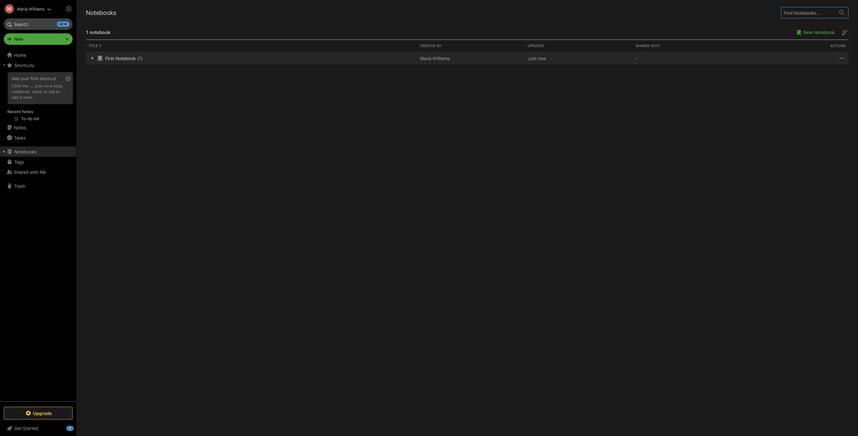 Task type: describe. For each thing, give the bounding box(es) containing it.
0 vertical spatial notebooks
[[86, 9, 116, 16]]

Find Notebooks… text field
[[782, 7, 836, 18]]

tags button
[[0, 157, 76, 167]]

new button
[[4, 33, 73, 45]]

now
[[538, 56, 546, 61]]

upgrade button
[[4, 408, 73, 420]]

new search field
[[8, 18, 69, 30]]

me
[[40, 170, 46, 175]]

new for new notebook
[[804, 30, 813, 35]]

Help and Learning task checklist field
[[0, 424, 76, 434]]

more actions image
[[839, 54, 846, 62]]

new for new
[[14, 36, 23, 42]]

trash
[[14, 184, 25, 189]]

1 notebook
[[86, 29, 111, 35]]

–
[[636, 56, 638, 61]]

(
[[137, 56, 139, 61]]

)
[[141, 56, 143, 61]]

arrow image
[[89, 54, 96, 62]]

note,
[[53, 83, 63, 88]]

the
[[22, 83, 28, 88]]

just now
[[528, 56, 546, 61]]

maria inside field
[[17, 6, 28, 11]]

or
[[44, 89, 47, 94]]

to
[[56, 89, 60, 94]]

recent
[[7, 109, 21, 114]]

stack
[[32, 89, 42, 94]]

notebook for first
[[116, 56, 136, 61]]

updated
[[528, 44, 544, 48]]

started
[[23, 426, 38, 432]]

row group inside the notebooks element
[[86, 52, 849, 65]]

with
[[30, 170, 38, 175]]

expand notebooks image
[[2, 149, 7, 154]]

your
[[20, 76, 29, 81]]

shared with me link
[[0, 167, 76, 177]]

williams inside first notebook "row"
[[433, 56, 450, 61]]

recent notes
[[7, 109, 33, 114]]

group containing add your first shortcut
[[0, 70, 76, 125]]

title button
[[86, 40, 418, 52]]

add
[[11, 95, 19, 100]]

on
[[44, 83, 49, 88]]

maria williams inside field
[[17, 6, 45, 11]]

icon on a note, notebook, stack or tag to add it here.
[[11, 83, 63, 100]]

...
[[29, 83, 34, 88]]

tree containing home
[[0, 50, 76, 402]]

home
[[14, 52, 26, 58]]

1 vertical spatial notes
[[14, 125, 26, 130]]

shortcut
[[39, 76, 56, 81]]

first notebook ( 1 )
[[105, 56, 143, 61]]

trash link
[[0, 181, 76, 191]]

created by
[[420, 44, 442, 48]]

shortcuts
[[14, 63, 34, 68]]

shared with me
[[14, 170, 46, 175]]

sort options image
[[841, 29, 849, 37]]

get started
[[14, 426, 38, 432]]

shared with
[[636, 44, 660, 48]]

updated button
[[525, 40, 633, 52]]

tasks
[[14, 135, 26, 141]]

maria inside first notebook "row"
[[420, 56, 431, 61]]

shared
[[14, 170, 29, 175]]

by
[[437, 44, 442, 48]]

get
[[14, 426, 22, 432]]

new notebook button
[[795, 29, 835, 36]]



Task type: vqa. For each thing, say whether or not it's contained in the screenshot.
More actions 'FIELD'
yes



Task type: locate. For each thing, give the bounding box(es) containing it.
it
[[20, 95, 22, 100]]

maria
[[17, 6, 28, 11], [420, 56, 431, 61]]

0 horizontal spatial williams
[[29, 6, 45, 11]]

williams down by
[[433, 56, 450, 61]]

1 horizontal spatial williams
[[433, 56, 450, 61]]

notebook inside button
[[814, 30, 835, 35]]

0 vertical spatial maria williams
[[17, 6, 45, 11]]

icon
[[35, 83, 43, 88]]

notebook,
[[11, 89, 31, 94]]

notes up tasks
[[14, 125, 26, 130]]

0 horizontal spatial 1
[[86, 29, 88, 35]]

click
[[11, 83, 21, 88]]

notebooks link
[[0, 147, 76, 157]]

1 horizontal spatial 1
[[139, 56, 141, 61]]

row group
[[86, 52, 849, 65]]

0 vertical spatial notes
[[22, 109, 33, 114]]

first notebook row
[[86, 52, 849, 65]]

1 vertical spatial notebooks
[[14, 149, 37, 155]]

new
[[804, 30, 813, 35], [14, 36, 23, 42]]

notebooks up notebook
[[86, 9, 116, 16]]

williams inside field
[[29, 6, 45, 11]]

maria williams inside first notebook "row"
[[420, 56, 450, 61]]

notes right 'recent'
[[22, 109, 33, 114]]

new inside new popup button
[[14, 36, 23, 42]]

new notebook
[[804, 30, 835, 35]]

0 vertical spatial 1
[[86, 29, 88, 35]]

1
[[86, 29, 88, 35], [139, 56, 141, 61]]

1 horizontal spatial maria
[[420, 56, 431, 61]]

new up actions "button"
[[804, 30, 813, 35]]

created by button
[[418, 40, 525, 52]]

1 horizontal spatial notebooks
[[86, 9, 116, 16]]

1 vertical spatial new
[[14, 36, 23, 42]]

tag
[[49, 89, 55, 94]]

0 horizontal spatial maria
[[17, 6, 28, 11]]

0 vertical spatial notebook
[[814, 30, 835, 35]]

notebook
[[89, 29, 111, 35]]

0 horizontal spatial maria williams
[[17, 6, 45, 11]]

More actions field
[[839, 54, 846, 62]]

1 vertical spatial maria williams
[[420, 56, 450, 61]]

notes link
[[0, 123, 76, 133]]

shared with button
[[633, 40, 741, 52]]

actions
[[831, 44, 846, 48]]

notebooks element
[[76, 0, 858, 437]]

settings image
[[65, 5, 73, 13]]

here.
[[24, 95, 33, 100]]

notebook left (
[[116, 56, 136, 61]]

1 horizontal spatial maria williams
[[420, 56, 450, 61]]

1 vertical spatial 1
[[139, 56, 141, 61]]

0 horizontal spatial new
[[14, 36, 23, 42]]

home link
[[0, 50, 76, 60]]

1 vertical spatial maria
[[420, 56, 431, 61]]

1 right first
[[139, 56, 141, 61]]

0 horizontal spatial notebook
[[116, 56, 136, 61]]

click the ...
[[11, 83, 34, 88]]

notebook for new
[[814, 30, 835, 35]]

1 vertical spatial notebook
[[116, 56, 136, 61]]

maria up search text box
[[17, 6, 28, 11]]

shared
[[636, 44, 650, 48]]

row group containing first notebook
[[86, 52, 849, 65]]

notebook inside "row"
[[116, 56, 136, 61]]

group
[[0, 70, 76, 125]]

1 horizontal spatial notebook
[[814, 30, 835, 35]]

1 horizontal spatial new
[[804, 30, 813, 35]]

notebook
[[814, 30, 835, 35], [116, 56, 136, 61]]

tasks button
[[0, 133, 76, 143]]

Sort field
[[841, 29, 849, 37]]

title
[[89, 44, 98, 48]]

maria down created
[[420, 56, 431, 61]]

0 horizontal spatial notebooks
[[14, 149, 37, 155]]

new inside new notebook button
[[804, 30, 813, 35]]

maria williams down the created by
[[420, 56, 450, 61]]

actions button
[[741, 40, 849, 52]]

williams up search text box
[[29, 6, 45, 11]]

7
[[69, 427, 71, 431]]

tree
[[0, 50, 76, 402]]

first
[[30, 76, 38, 81]]

maria williams
[[17, 6, 45, 11], [420, 56, 450, 61]]

0 vertical spatial maria
[[17, 6, 28, 11]]

first
[[105, 56, 114, 61]]

notes inside group
[[22, 109, 33, 114]]

williams
[[29, 6, 45, 11], [433, 56, 450, 61]]

new
[[59, 22, 67, 26]]

1 vertical spatial williams
[[433, 56, 450, 61]]

0 vertical spatial williams
[[29, 6, 45, 11]]

notebooks
[[86, 9, 116, 16], [14, 149, 37, 155]]

0 vertical spatial new
[[804, 30, 813, 35]]

click to collapse image
[[74, 425, 79, 433]]

upgrade
[[33, 411, 52, 417]]

notebooks up tags
[[14, 149, 37, 155]]

shortcuts button
[[0, 60, 76, 70]]

add your first shortcut
[[11, 76, 56, 81]]

tags
[[14, 159, 24, 165]]

notebook up actions
[[814, 30, 835, 35]]

a
[[50, 83, 52, 88]]

just
[[528, 56, 537, 61]]

Search text field
[[8, 18, 68, 30]]

1 left notebook
[[86, 29, 88, 35]]

notes
[[22, 109, 33, 114], [14, 125, 26, 130]]

1 inside first notebook "row"
[[139, 56, 141, 61]]

maria williams up search text box
[[17, 6, 45, 11]]

Account field
[[0, 3, 51, 15]]

with
[[651, 44, 660, 48]]

created
[[420, 44, 436, 48]]

new up the home
[[14, 36, 23, 42]]

add
[[11, 76, 19, 81]]



